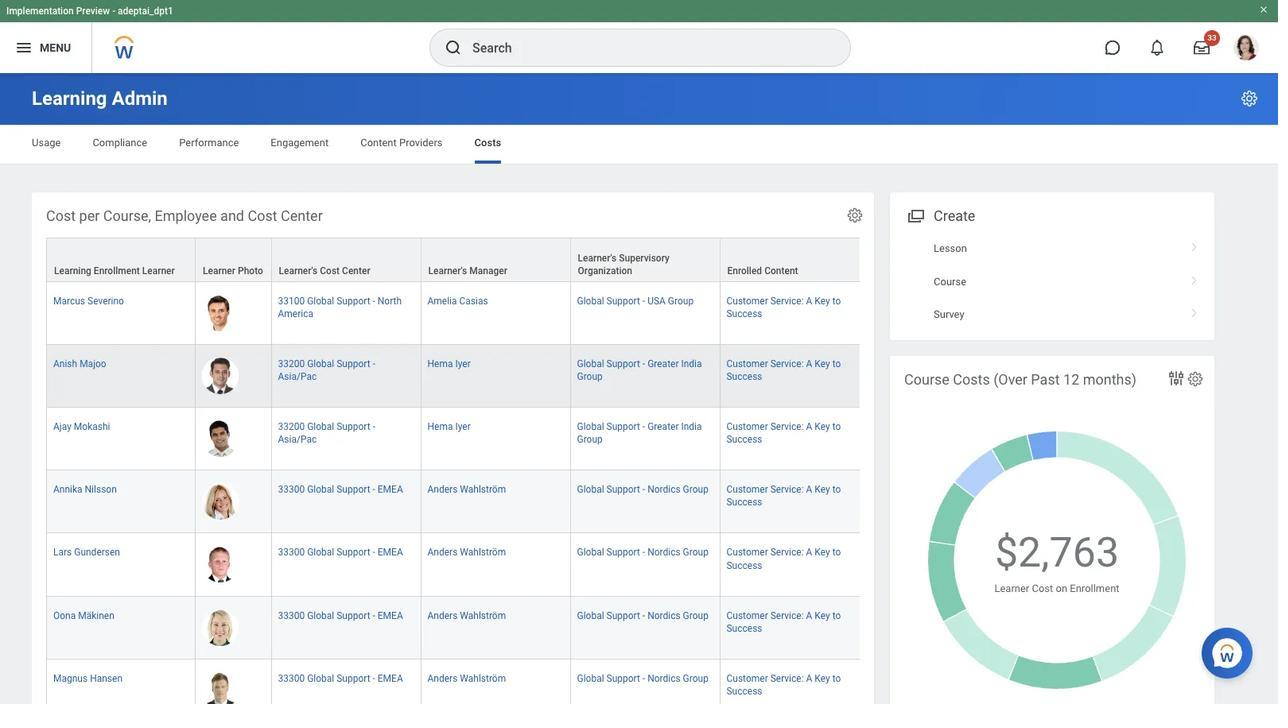 Task type: describe. For each thing, give the bounding box(es) containing it.
photo
[[238, 266, 263, 277]]

row containing lars gundersen
[[46, 534, 1153, 597]]

organization
[[578, 266, 632, 277]]

supervisory
[[619, 253, 670, 264]]

learning for learning enrollment learner
[[54, 266, 91, 277]]

33200 global support - asia/pac for anish majoo
[[278, 359, 375, 383]]

customer for marcus severino
[[727, 296, 768, 307]]

customer for ajay mokashi
[[727, 422, 768, 433]]

anders wahlström link for gundersen
[[428, 544, 506, 559]]

amelia casias link
[[428, 293, 488, 307]]

anders wahlström link for nilsson
[[428, 482, 506, 496]]

marcus severino
[[53, 296, 124, 307]]

customer service: a key to success link for oona mäkinen
[[727, 607, 841, 634]]

casias
[[459, 296, 488, 307]]

33 button
[[1184, 30, 1220, 65]]

cost right and
[[248, 208, 277, 224]]

cost left per
[[46, 208, 76, 224]]

global support - nordics group for hansen
[[577, 673, 709, 685]]

33200 global support - asia/pac for ajay mokashi
[[278, 422, 375, 446]]

past
[[1031, 371, 1060, 388]]

ajay mokashi
[[53, 422, 110, 433]]

customer service: a key to success link for anish majoo
[[727, 356, 841, 383]]

anish majoo
[[53, 359, 106, 370]]

hema iyer link for mokashi
[[428, 419, 471, 433]]

enrollment inside learning enrollment learner popup button
[[94, 266, 140, 277]]

support inside 33100 global support - north america
[[337, 296, 370, 307]]

course,
[[103, 208, 151, 224]]

service: for hansen
[[771, 673, 804, 685]]

customer for magnus hansen
[[727, 673, 768, 685]]

ajay
[[53, 422, 71, 433]]

preview
[[76, 6, 110, 17]]

demo_m148.png image
[[202, 358, 239, 395]]

gundersen
[[74, 548, 120, 559]]

demo_m274.png image
[[202, 547, 239, 583]]

33100 global support - north america
[[278, 296, 402, 320]]

emea for nilsson
[[378, 485, 403, 496]]

learning admin
[[32, 88, 168, 110]]

33300 for hansen
[[278, 673, 305, 685]]

success for mäkinen
[[727, 623, 763, 634]]

customer service: a key to success link for marcus severino
[[727, 293, 841, 320]]

months)
[[1083, 371, 1137, 388]]

learner inside $2,763 learner cost on enrollment
[[995, 583, 1030, 595]]

on
[[1056, 583, 1068, 595]]

learner's supervisory organization
[[578, 253, 670, 277]]

global support - greater india group link for anish majoo
[[577, 356, 702, 383]]

nilsson
[[85, 485, 117, 496]]

adeptai_dpt1
[[118, 6, 173, 17]]

hema iyer for ajay mokashi
[[428, 422, 471, 433]]

nordics for oona mäkinen
[[648, 611, 681, 622]]

ajay mokashi link
[[53, 419, 110, 433]]

create
[[934, 208, 976, 224]]

group for severino
[[668, 296, 694, 307]]

chevron right image for survey
[[1184, 303, 1205, 319]]

tab list inside $2,763 main content
[[16, 126, 1262, 164]]

learner's for learner's manager
[[428, 266, 467, 277]]

oona mäkinen link
[[53, 607, 114, 622]]

anders for oona mäkinen
[[428, 611, 458, 622]]

learner inside learning enrollment learner popup button
[[142, 266, 175, 277]]

group for gundersen
[[683, 548, 709, 559]]

service: for mäkinen
[[771, 611, 804, 622]]

configure this page image
[[1240, 89, 1259, 108]]

$2,763
[[995, 529, 1119, 578]]

33100 global support - north america link
[[278, 293, 402, 320]]

service: for gundersen
[[771, 548, 804, 559]]

row containing oona mäkinen
[[46, 597, 1153, 660]]

menu button
[[0, 22, 92, 73]]

menu banner
[[0, 0, 1278, 73]]

global support - nordics group link for lars gundersen
[[577, 544, 709, 559]]

a for majoo
[[806, 359, 813, 370]]

to for marcus severino
[[833, 296, 841, 307]]

anders wahlström for lars gundersen
[[428, 548, 506, 559]]

customer for oona mäkinen
[[727, 611, 768, 622]]

customer service: a key to success for majoo
[[727, 359, 841, 383]]

india for majoo
[[681, 359, 702, 370]]

cost inside popup button
[[320, 266, 340, 277]]

$2,763 button
[[995, 526, 1122, 581]]

key for marcus severino
[[815, 296, 830, 307]]

customer service: a key to success for mäkinen
[[727, 611, 841, 634]]

demo_f266.png image
[[202, 610, 239, 646]]

costs inside tab list
[[475, 137, 501, 149]]

magnus hansen link
[[53, 670, 123, 685]]

learner photo
[[203, 266, 263, 277]]

chevron right image for lesson
[[1184, 237, 1205, 253]]

manager
[[470, 266, 507, 277]]

configure and view chart data image
[[1167, 369, 1186, 388]]

to for oona mäkinen
[[833, 611, 841, 622]]

global support - nordics group for mäkinen
[[577, 611, 709, 622]]

learner's cost center
[[279, 266, 370, 277]]

demo_m099.png image
[[202, 673, 239, 705]]

33200 for majoo
[[278, 359, 305, 370]]

customer service: a key to success for hansen
[[727, 673, 841, 697]]

north
[[378, 296, 402, 307]]

profile logan mcneil image
[[1234, 35, 1259, 64]]

- inside 33100 global support - north america
[[373, 296, 375, 307]]

lesson
[[934, 243, 967, 255]]

- inside menu "banner"
[[112, 6, 115, 17]]

group for hansen
[[683, 673, 709, 685]]

enrolled content
[[727, 266, 798, 277]]

customer service: a key to success for severino
[[727, 296, 841, 320]]

learner's for learner's supervisory organization
[[578, 253, 617, 264]]

customer service: a key to success for nilsson
[[727, 485, 841, 509]]

wahlström for gundersen
[[460, 548, 506, 559]]

marcus severino link
[[53, 293, 124, 307]]

content providers
[[360, 137, 443, 149]]

to for anish majoo
[[833, 359, 841, 370]]

course for course costs (over past 12 months)
[[904, 371, 950, 388]]

usa
[[648, 296, 666, 307]]

lars gundersen link
[[53, 544, 120, 559]]

center inside popup button
[[342, 266, 370, 277]]

lars gundersen
[[53, 548, 120, 559]]

anders wahlström for magnus hansen
[[428, 673, 506, 685]]

learner's cost center button
[[272, 239, 420, 282]]

annika nilsson
[[53, 485, 117, 496]]

global support - greater india group link for ajay mokashi
[[577, 419, 702, 446]]

justify image
[[14, 38, 33, 57]]

mokashi
[[74, 422, 110, 433]]

global support - greater india group for majoo
[[577, 359, 702, 383]]

severino
[[88, 296, 124, 307]]

content inside 'popup button'
[[765, 266, 798, 277]]

close environment banner image
[[1259, 5, 1269, 14]]

emea for gundersen
[[378, 548, 403, 559]]

learner's supervisory organization button
[[571, 239, 720, 282]]

amelia
[[428, 296, 457, 307]]

33
[[1208, 33, 1217, 42]]

$2,763 learner cost on enrollment
[[995, 529, 1120, 595]]

demo_m205.png image
[[202, 421, 239, 458]]

a for mokashi
[[806, 422, 813, 433]]

marcus
[[53, 296, 85, 307]]

enrolled content button
[[720, 239, 869, 282]]

compliance
[[93, 137, 147, 149]]

survey link
[[890, 298, 1215, 331]]

content inside tab list
[[360, 137, 397, 149]]

to for magnus hansen
[[833, 673, 841, 685]]

lars
[[53, 548, 72, 559]]

implementation preview -   adeptai_dpt1
[[6, 6, 173, 17]]

anders wahlström for annika nilsson
[[428, 485, 506, 496]]

cost per course, employee and cost center element
[[32, 193, 1153, 705]]

33100
[[278, 296, 305, 307]]

annika
[[53, 485, 82, 496]]

group for nilsson
[[683, 485, 709, 496]]

learning for learning admin
[[32, 88, 107, 110]]

course link
[[890, 265, 1215, 298]]

customer service: a key to success link for magnus hansen
[[727, 670, 841, 697]]

majoo
[[80, 359, 106, 370]]

row containing annika nilsson
[[46, 471, 1153, 534]]

chevron right image for course
[[1184, 270, 1205, 286]]

- inside global support - usa group link
[[643, 296, 645, 307]]

global inside 33100 global support - north america
[[307, 296, 334, 307]]

hansen
[[90, 673, 123, 685]]

asia/pac for majoo
[[278, 372, 317, 383]]

nordics for magnus hansen
[[648, 673, 681, 685]]

performance
[[179, 137, 239, 149]]

mäkinen
[[78, 611, 114, 622]]

magnus hansen
[[53, 673, 123, 685]]

key for anish majoo
[[815, 359, 830, 370]]

configure course costs (over past 12 months) image
[[1187, 371, 1204, 388]]

group for mäkinen
[[683, 611, 709, 622]]

row containing ajay mokashi
[[46, 408, 1153, 471]]

iyer for majoo
[[455, 359, 471, 370]]



Task type: locate. For each thing, give the bounding box(es) containing it.
iyer for mokashi
[[455, 422, 471, 433]]

anders for annika nilsson
[[428, 485, 458, 496]]

success for hansen
[[727, 686, 763, 697]]

amelia casias
[[428, 296, 488, 307]]

1 anders from the top
[[428, 485, 458, 496]]

33300 global support - emea link for mäkinen
[[278, 607, 403, 622]]

to for lars gundersen
[[833, 548, 841, 559]]

enrollment
[[94, 266, 140, 277], [1070, 583, 1120, 595]]

tab list containing usage
[[16, 126, 1262, 164]]

course costs (over past 12 months) element
[[890, 356, 1215, 705]]

global support - nordics group link
[[577, 482, 709, 496], [577, 544, 709, 559], [577, 607, 709, 622], [577, 670, 709, 685]]

6 a from the top
[[806, 611, 813, 622]]

6 to from the top
[[833, 611, 841, 622]]

1 chevron right image from the top
[[1184, 237, 1205, 253]]

2 anders wahlström from the top
[[428, 548, 506, 559]]

nordics for lars gundersen
[[648, 548, 681, 559]]

global support - greater india group link
[[577, 356, 702, 383], [577, 419, 702, 446]]

learner's manager
[[428, 266, 507, 277]]

india
[[681, 359, 702, 370], [681, 422, 702, 433]]

learner down the cost per course, employee and cost center
[[142, 266, 175, 277]]

33300 global support - emea link for nilsson
[[278, 482, 403, 496]]

success for majoo
[[727, 372, 763, 383]]

6 service: from the top
[[771, 611, 804, 622]]

asia/pac right demo_m205.png icon
[[278, 435, 317, 446]]

0 vertical spatial costs
[[475, 137, 501, 149]]

1 vertical spatial course
[[904, 371, 950, 388]]

learner's up the 33100
[[279, 266, 318, 277]]

1 vertical spatial hema iyer link
[[428, 419, 471, 433]]

global support - nordics group link for annika nilsson
[[577, 482, 709, 496]]

costs right providers on the left
[[475, 137, 501, 149]]

2 hema iyer from the top
[[428, 422, 471, 433]]

key for oona mäkinen
[[815, 611, 830, 622]]

course inside course costs (over past 12 months) element
[[904, 371, 950, 388]]

menu group image
[[904, 204, 926, 226]]

3 a from the top
[[806, 422, 813, 433]]

2 asia/pac from the top
[[278, 435, 317, 446]]

2 hema from the top
[[428, 422, 453, 433]]

1 to from the top
[[833, 296, 841, 307]]

0 horizontal spatial content
[[360, 137, 397, 149]]

costs left (over
[[953, 371, 990, 388]]

lesson link
[[890, 232, 1215, 265]]

2 global support - nordics group from the top
[[577, 548, 709, 559]]

success for gundersen
[[727, 560, 763, 572]]

and
[[220, 208, 244, 224]]

learning up usage
[[32, 88, 107, 110]]

anish majoo link
[[53, 356, 106, 370]]

4 row from the top
[[46, 408, 1153, 471]]

cost
[[46, 208, 76, 224], [248, 208, 277, 224], [320, 266, 340, 277], [1032, 583, 1053, 595]]

hema iyer link
[[428, 356, 471, 370], [428, 419, 471, 433]]

1 asia/pac from the top
[[278, 372, 317, 383]]

33300 right demo_f266.png icon on the left bottom of the page
[[278, 611, 305, 622]]

anders wahlström link for hansen
[[428, 670, 506, 685]]

to
[[833, 296, 841, 307], [833, 359, 841, 370], [833, 422, 841, 433], [833, 485, 841, 496], [833, 548, 841, 559], [833, 611, 841, 622], [833, 673, 841, 685]]

1 horizontal spatial costs
[[953, 371, 990, 388]]

0 vertical spatial india
[[681, 359, 702, 370]]

providers
[[399, 137, 443, 149]]

4 global support - nordics group from the top
[[577, 673, 709, 685]]

learner's up the amelia casias link
[[428, 266, 467, 277]]

wahlström for nilsson
[[460, 485, 506, 496]]

3 wahlström from the top
[[460, 611, 506, 622]]

global support - greater india group for mokashi
[[577, 422, 702, 446]]

learner
[[142, 266, 175, 277], [203, 266, 235, 277], [995, 583, 1030, 595]]

7 row from the top
[[46, 597, 1153, 660]]

center up learner's cost center
[[281, 208, 323, 224]]

2 33200 global support - asia/pac from the top
[[278, 422, 375, 446]]

magnus
[[53, 673, 88, 685]]

anders
[[428, 485, 458, 496], [428, 548, 458, 559], [428, 611, 458, 622], [428, 673, 458, 685]]

0 vertical spatial asia/pac
[[278, 372, 317, 383]]

key for magnus hansen
[[815, 673, 830, 685]]

notifications large image
[[1149, 40, 1165, 56]]

1 service: from the top
[[771, 296, 804, 307]]

1 anders wahlström from the top
[[428, 485, 506, 496]]

2 emea from the top
[[378, 548, 403, 559]]

customer service: a key to success
[[727, 296, 841, 320], [727, 359, 841, 383], [727, 422, 841, 446], [727, 485, 841, 509], [727, 548, 841, 572], [727, 611, 841, 634], [727, 673, 841, 697]]

1 33200 from the top
[[278, 359, 305, 370]]

service: for majoo
[[771, 359, 804, 370]]

2 33200 from the top
[[278, 422, 305, 433]]

demo_f247.png image
[[202, 484, 239, 521]]

5 success from the top
[[727, 560, 763, 572]]

4 wahlström from the top
[[460, 673, 506, 685]]

customer service: a key to success link for annika nilsson
[[727, 482, 841, 509]]

1 33300 global support - emea link from the top
[[278, 482, 403, 496]]

chevron right image inside lesson link
[[1184, 237, 1205, 253]]

anish
[[53, 359, 77, 370]]

2 global support - greater india group from the top
[[577, 422, 702, 446]]

7 customer service: a key to success from the top
[[727, 673, 841, 697]]

1 vertical spatial enrollment
[[1070, 583, 1120, 595]]

content right enrolled
[[765, 266, 798, 277]]

hema iyer for anish majoo
[[428, 359, 471, 370]]

anders wahlström for oona mäkinen
[[428, 611, 506, 622]]

3 nordics from the top
[[648, 611, 681, 622]]

4 success from the top
[[727, 498, 763, 509]]

0 vertical spatial center
[[281, 208, 323, 224]]

2 hema iyer link from the top
[[428, 419, 471, 433]]

wahlström for mäkinen
[[460, 611, 506, 622]]

33300 global support - emea for lars gundersen
[[278, 548, 403, 559]]

oona mäkinen
[[53, 611, 114, 622]]

3 chevron right image from the top
[[1184, 303, 1205, 319]]

2 anders wahlström link from the top
[[428, 544, 506, 559]]

cost up 33100 global support - north america link
[[320, 266, 340, 277]]

key
[[815, 296, 830, 307], [815, 359, 830, 370], [815, 422, 830, 433], [815, 485, 830, 496], [815, 548, 830, 559], [815, 611, 830, 622], [815, 673, 830, 685]]

per
[[79, 208, 100, 224]]

33200 global support - asia/pac link
[[278, 356, 375, 383], [278, 419, 375, 446]]

global support - nordics group for gundersen
[[577, 548, 709, 559]]

service: for severino
[[771, 296, 804, 307]]

row containing magnus hansen
[[46, 660, 1153, 705]]

3 customer from the top
[[727, 422, 768, 433]]

0 vertical spatial iyer
[[455, 359, 471, 370]]

5 row from the top
[[46, 471, 1153, 534]]

3 anders from the top
[[428, 611, 458, 622]]

america
[[278, 309, 313, 320]]

learning enrollment learner
[[54, 266, 175, 277]]

4 anders from the top
[[428, 673, 458, 685]]

customer service: a key to success link for lars gundersen
[[727, 544, 841, 572]]

2 india from the top
[[681, 422, 702, 433]]

1 vertical spatial 33200 global support - asia/pac
[[278, 422, 375, 446]]

configure cost per course, employee and cost center image
[[846, 207, 864, 224]]

key for ajay mokashi
[[815, 422, 830, 433]]

0 vertical spatial 33200
[[278, 359, 305, 370]]

12
[[1064, 371, 1080, 388]]

7 customer service: a key to success link from the top
[[727, 670, 841, 697]]

Search Workday  search field
[[473, 30, 818, 65]]

employee
[[155, 208, 217, 224]]

4 emea from the top
[[378, 673, 403, 685]]

wahlström
[[460, 485, 506, 496], [460, 548, 506, 559], [460, 611, 506, 622], [460, 673, 506, 685]]

4 customer from the top
[[727, 485, 768, 496]]

anders for lars gundersen
[[428, 548, 458, 559]]

0 vertical spatial hema iyer
[[428, 359, 471, 370]]

1 customer service: a key to success from the top
[[727, 296, 841, 320]]

3 emea from the top
[[378, 611, 403, 622]]

0 vertical spatial global support - greater india group link
[[577, 356, 702, 383]]

a for severino
[[806, 296, 813, 307]]

learner inside learner photo popup button
[[203, 266, 235, 277]]

0 horizontal spatial center
[[281, 208, 323, 224]]

cost left on
[[1032, 583, 1053, 595]]

1 india from the top
[[681, 359, 702, 370]]

course for course
[[934, 276, 967, 288]]

chevron right image
[[1184, 237, 1205, 253], [1184, 270, 1205, 286], [1184, 303, 1205, 319]]

course costs (over past 12 months)
[[904, 371, 1137, 388]]

customer service: a key to success link for ajay mokashi
[[727, 419, 841, 446]]

33300 global support - emea for oona mäkinen
[[278, 611, 403, 622]]

0 vertical spatial course
[[934, 276, 967, 288]]

33300 global support - emea link
[[278, 482, 403, 496], [278, 544, 403, 559], [278, 607, 403, 622], [278, 670, 403, 685]]

1 vertical spatial content
[[765, 266, 798, 277]]

33200 global support - asia/pac link for mokashi
[[278, 419, 375, 446]]

global support - usa group link
[[577, 293, 694, 307]]

admin
[[112, 88, 168, 110]]

group
[[668, 296, 694, 307], [577, 372, 603, 383], [577, 435, 603, 446], [683, 485, 709, 496], [683, 548, 709, 559], [683, 611, 709, 622], [683, 673, 709, 685]]

asia/pac for mokashi
[[278, 435, 317, 446]]

anders wahlström link for mäkinen
[[428, 607, 506, 622]]

greater for ajay mokashi
[[648, 422, 679, 433]]

5 service: from the top
[[771, 548, 804, 559]]

support
[[337, 296, 370, 307], [607, 296, 640, 307], [337, 359, 370, 370], [607, 359, 640, 370], [337, 422, 370, 433], [607, 422, 640, 433], [337, 485, 370, 496], [607, 485, 640, 496], [337, 548, 370, 559], [607, 548, 640, 559], [337, 611, 370, 622], [607, 611, 640, 622], [337, 673, 370, 685], [607, 673, 640, 685]]

oona
[[53, 611, 76, 622]]

search image
[[444, 38, 463, 57]]

1 horizontal spatial learner
[[203, 266, 235, 277]]

learner's inside learner's cost center popup button
[[279, 266, 318, 277]]

global support - greater india group
[[577, 359, 702, 383], [577, 422, 702, 446]]

content left providers on the left
[[360, 137, 397, 149]]

33200 down america on the top of page
[[278, 359, 305, 370]]

1 horizontal spatial learner's
[[428, 266, 467, 277]]

learner's inside learner's manager popup button
[[428, 266, 467, 277]]

3 anders wahlström from the top
[[428, 611, 506, 622]]

annika nilsson link
[[53, 482, 117, 496]]

service: for mokashi
[[771, 422, 804, 433]]

1 vertical spatial greater
[[648, 422, 679, 433]]

customer for annika nilsson
[[727, 485, 768, 496]]

2 wahlström from the top
[[460, 548, 506, 559]]

wahlström for hansen
[[460, 673, 506, 685]]

center up 33100 global support - north america link
[[342, 266, 370, 277]]

1 33200 global support - asia/pac link from the top
[[278, 356, 375, 383]]

0 horizontal spatial enrollment
[[94, 266, 140, 277]]

1 nordics from the top
[[648, 485, 681, 496]]

asia/pac
[[278, 372, 317, 383], [278, 435, 317, 446]]

0 vertical spatial global support - greater india group
[[577, 359, 702, 383]]

cost inside $2,763 learner cost on enrollment
[[1032, 583, 1053, 595]]

1 vertical spatial chevron right image
[[1184, 270, 1205, 286]]

3 33300 from the top
[[278, 611, 305, 622]]

3 success from the top
[[727, 435, 763, 446]]

row containing marcus severino
[[46, 282, 1153, 345]]

a for mäkinen
[[806, 611, 813, 622]]

0 vertical spatial hema iyer link
[[428, 356, 471, 370]]

1 vertical spatial 33200
[[278, 422, 305, 433]]

0 vertical spatial chevron right image
[[1184, 237, 1205, 253]]

menu
[[40, 41, 71, 54]]

1 row from the top
[[46, 238, 1153, 283]]

anders wahlström
[[428, 485, 506, 496], [428, 548, 506, 559], [428, 611, 506, 622], [428, 673, 506, 685]]

1 customer service: a key to success link from the top
[[727, 293, 841, 320]]

costs
[[475, 137, 501, 149], [953, 371, 990, 388]]

india for mokashi
[[681, 422, 702, 433]]

enrollment up severino on the top
[[94, 266, 140, 277]]

asia/pac down america on the top of page
[[278, 372, 317, 383]]

success for mokashi
[[727, 435, 763, 446]]

2 nordics from the top
[[648, 548, 681, 559]]

3 33300 global support - emea link from the top
[[278, 607, 403, 622]]

costs inside course costs (over past 12 months) element
[[953, 371, 990, 388]]

tab list
[[16, 126, 1262, 164]]

2 chevron right image from the top
[[1184, 270, 1205, 286]]

chevron right image inside the survey link
[[1184, 303, 1205, 319]]

service:
[[771, 296, 804, 307], [771, 359, 804, 370], [771, 422, 804, 433], [771, 485, 804, 496], [771, 548, 804, 559], [771, 611, 804, 622], [771, 673, 804, 685]]

2 33300 global support - emea from the top
[[278, 548, 403, 559]]

enrollment right on
[[1070, 583, 1120, 595]]

inbox large image
[[1194, 40, 1210, 56]]

4 customer service: a key to success from the top
[[727, 485, 841, 509]]

4 a from the top
[[806, 485, 813, 496]]

a for gundersen
[[806, 548, 813, 559]]

1 vertical spatial 33200 global support - asia/pac link
[[278, 419, 375, 446]]

enrolled
[[727, 266, 762, 277]]

2 greater from the top
[[648, 422, 679, 433]]

7 key from the top
[[815, 673, 830, 685]]

33200 for mokashi
[[278, 422, 305, 433]]

2 horizontal spatial learner
[[995, 583, 1030, 595]]

learner left on
[[995, 583, 1030, 595]]

learner left "photo"
[[203, 266, 235, 277]]

global
[[307, 296, 334, 307], [577, 296, 604, 307], [307, 359, 334, 370], [577, 359, 604, 370], [307, 422, 334, 433], [577, 422, 604, 433], [307, 485, 334, 496], [577, 485, 604, 496], [307, 548, 334, 559], [577, 548, 604, 559], [307, 611, 334, 622], [577, 611, 604, 622], [307, 673, 334, 685], [577, 673, 604, 685]]

33300 right 'demo_m099.png' image
[[278, 673, 305, 685]]

emea for mäkinen
[[378, 611, 403, 622]]

2 customer service: a key to success link from the top
[[727, 356, 841, 383]]

2 anders from the top
[[428, 548, 458, 559]]

8 row from the top
[[46, 660, 1153, 705]]

6 customer service: a key to success link from the top
[[727, 607, 841, 634]]

7 to from the top
[[833, 673, 841, 685]]

1 a from the top
[[806, 296, 813, 307]]

0 vertical spatial 33200 global support - asia/pac link
[[278, 356, 375, 383]]

learning inside popup button
[[54, 266, 91, 277]]

33300 for gundersen
[[278, 548, 305, 559]]

33200 right demo_m205.png icon
[[278, 422, 305, 433]]

5 key from the top
[[815, 548, 830, 559]]

list containing lesson
[[890, 232, 1215, 331]]

1 vertical spatial costs
[[953, 371, 990, 388]]

$2,763 main content
[[0, 73, 1278, 705]]

1 vertical spatial hema iyer
[[428, 422, 471, 433]]

hema iyer
[[428, 359, 471, 370], [428, 422, 471, 433]]

2 global support - nordics group link from the top
[[577, 544, 709, 559]]

greater
[[648, 359, 679, 370], [648, 422, 679, 433]]

2 horizontal spatial learner's
[[578, 253, 617, 264]]

center
[[281, 208, 323, 224], [342, 266, 370, 277]]

1 hema from the top
[[428, 359, 453, 370]]

7 customer from the top
[[727, 673, 768, 685]]

4 service: from the top
[[771, 485, 804, 496]]

a for nilsson
[[806, 485, 813, 496]]

3 service: from the top
[[771, 422, 804, 433]]

global support - nordics group link for oona mäkinen
[[577, 607, 709, 622]]

learning enrollment learner column header
[[46, 238, 196, 283]]

0 vertical spatial learning
[[32, 88, 107, 110]]

group inside global support - usa group link
[[668, 296, 694, 307]]

anders for magnus hansen
[[428, 673, 458, 685]]

global support - nordics group link for magnus hansen
[[577, 670, 709, 685]]

global support - nordics group for nilsson
[[577, 485, 709, 496]]

1 33300 from the top
[[278, 485, 305, 496]]

3 customer service: a key to success link from the top
[[727, 419, 841, 446]]

cost per course, employee and cost center
[[46, 208, 323, 224]]

1 global support - greater india group from the top
[[577, 359, 702, 383]]

customer service: a key to success link
[[727, 293, 841, 320], [727, 356, 841, 383], [727, 419, 841, 446], [727, 482, 841, 509], [727, 544, 841, 572], [727, 607, 841, 634], [727, 670, 841, 697]]

1 horizontal spatial enrollment
[[1070, 583, 1120, 595]]

a
[[806, 296, 813, 307], [806, 359, 813, 370], [806, 422, 813, 433], [806, 485, 813, 496], [806, 548, 813, 559], [806, 611, 813, 622], [806, 673, 813, 685]]

1 vertical spatial center
[[342, 266, 370, 277]]

(over
[[994, 371, 1028, 388]]

1 customer from the top
[[727, 296, 768, 307]]

nordics
[[648, 485, 681, 496], [648, 548, 681, 559], [648, 611, 681, 622], [648, 673, 681, 685]]

33300 global support - emea for magnus hansen
[[278, 673, 403, 685]]

1 vertical spatial global support - greater india group link
[[577, 419, 702, 446]]

7 service: from the top
[[771, 673, 804, 685]]

to for annika nilsson
[[833, 485, 841, 496]]

customer service: a key to success for mokashi
[[727, 422, 841, 446]]

4 anders wahlström link from the top
[[428, 670, 506, 685]]

learner's inside the learner's supervisory organization
[[578, 253, 617, 264]]

2 global support - greater india group link from the top
[[577, 419, 702, 446]]

1 horizontal spatial content
[[765, 266, 798, 277]]

2 service: from the top
[[771, 359, 804, 370]]

33300 global support - emea
[[278, 485, 403, 496], [278, 548, 403, 559], [278, 611, 403, 622], [278, 673, 403, 685]]

4 33300 from the top
[[278, 673, 305, 685]]

success for nilsson
[[727, 498, 763, 509]]

emea for hansen
[[378, 673, 403, 685]]

6 customer service: a key to success from the top
[[727, 611, 841, 634]]

33300 global support - emea for annika nilsson
[[278, 485, 403, 496]]

5 customer service: a key to success from the top
[[727, 548, 841, 572]]

1 global support - greater india group link from the top
[[577, 356, 702, 383]]

3 global support - nordics group from the top
[[577, 611, 709, 622]]

1 horizontal spatial center
[[342, 266, 370, 277]]

enrollment inside $2,763 learner cost on enrollment
[[1070, 583, 1120, 595]]

chevron right image inside course "link"
[[1184, 270, 1205, 286]]

course
[[934, 276, 967, 288], [904, 371, 950, 388]]

4 33300 global support - emea from the top
[[278, 673, 403, 685]]

6 row from the top
[[46, 534, 1153, 597]]

7 success from the top
[[727, 686, 763, 697]]

33300 right demo_m274.png icon
[[278, 548, 305, 559]]

row
[[46, 238, 1153, 283], [46, 282, 1153, 345], [46, 345, 1153, 408], [46, 408, 1153, 471], [46, 471, 1153, 534], [46, 534, 1153, 597], [46, 597, 1153, 660], [46, 660, 1153, 705]]

course inside course "link"
[[934, 276, 967, 288]]

4 to from the top
[[833, 485, 841, 496]]

row containing anish majoo
[[46, 345, 1153, 408]]

0 vertical spatial hema
[[428, 359, 453, 370]]

0 horizontal spatial costs
[[475, 137, 501, 149]]

learner's for learner's cost center
[[279, 266, 318, 277]]

5 customer from the top
[[727, 548, 768, 559]]

engagement
[[271, 137, 329, 149]]

learner's up organization
[[578, 253, 617, 264]]

33300 for nilsson
[[278, 485, 305, 496]]

1 greater from the top
[[648, 359, 679, 370]]

33200
[[278, 359, 305, 370], [278, 422, 305, 433]]

0 vertical spatial enrollment
[[94, 266, 140, 277]]

learning enrollment learner button
[[47, 239, 195, 282]]

1 vertical spatial asia/pac
[[278, 435, 317, 446]]

customer for lars gundersen
[[727, 548, 768, 559]]

33300 right the demo_f247.png icon
[[278, 485, 305, 496]]

0 vertical spatial greater
[[648, 359, 679, 370]]

customer for anish majoo
[[727, 359, 768, 370]]

1 vertical spatial india
[[681, 422, 702, 433]]

6 success from the top
[[727, 623, 763, 634]]

0 horizontal spatial learner
[[142, 266, 175, 277]]

2 vertical spatial chevron right image
[[1184, 303, 1205, 319]]

list
[[890, 232, 1215, 331]]

learning up marcus
[[54, 266, 91, 277]]

content
[[360, 137, 397, 149], [765, 266, 798, 277]]

course down lesson
[[934, 276, 967, 288]]

33200 global support - asia/pac link for majoo
[[278, 356, 375, 383]]

0 vertical spatial 33200 global support - asia/pac
[[278, 359, 375, 383]]

2 33300 from the top
[[278, 548, 305, 559]]

implementation
[[6, 6, 74, 17]]

course down survey
[[904, 371, 950, 388]]

1 global support - nordics group from the top
[[577, 485, 709, 496]]

learner's manager button
[[421, 239, 570, 282]]

2 33200 global support - asia/pac link from the top
[[278, 419, 375, 446]]

1 vertical spatial iyer
[[455, 422, 471, 433]]

0 vertical spatial content
[[360, 137, 397, 149]]

to for ajay mokashi
[[833, 422, 841, 433]]

1 vertical spatial global support - greater india group
[[577, 422, 702, 446]]

list inside $2,763 main content
[[890, 232, 1215, 331]]

demo_m278.png image
[[202, 295, 239, 332]]

4 33300 global support - emea link from the top
[[278, 670, 403, 685]]

1 vertical spatial learning
[[54, 266, 91, 277]]

usage
[[32, 137, 61, 149]]

33300 global support - emea link for hansen
[[278, 670, 403, 685]]

key for lars gundersen
[[815, 548, 830, 559]]

survey
[[934, 309, 965, 321]]

1 iyer from the top
[[455, 359, 471, 370]]

1 vertical spatial hema
[[428, 422, 453, 433]]

global support - usa group
[[577, 296, 694, 307]]

row containing learner's supervisory organization
[[46, 238, 1153, 283]]

1 anders wahlström link from the top
[[428, 482, 506, 496]]

0 horizontal spatial learner's
[[279, 266, 318, 277]]

learner photo button
[[196, 239, 271, 282]]

hema for anish majoo
[[428, 359, 453, 370]]

key for annika nilsson
[[815, 485, 830, 496]]

iyer
[[455, 359, 471, 370], [455, 422, 471, 433]]

4 key from the top
[[815, 485, 830, 496]]

-
[[112, 6, 115, 17], [373, 296, 375, 307], [643, 296, 645, 307], [373, 359, 375, 370], [643, 359, 645, 370], [373, 422, 375, 433], [643, 422, 645, 433], [373, 485, 375, 496], [643, 485, 645, 496], [373, 548, 375, 559], [643, 548, 645, 559], [373, 611, 375, 622], [643, 611, 645, 622], [373, 673, 375, 685], [643, 673, 645, 685]]



Task type: vqa. For each thing, say whether or not it's contained in the screenshot.
1st Maximilian Schneider link
no



